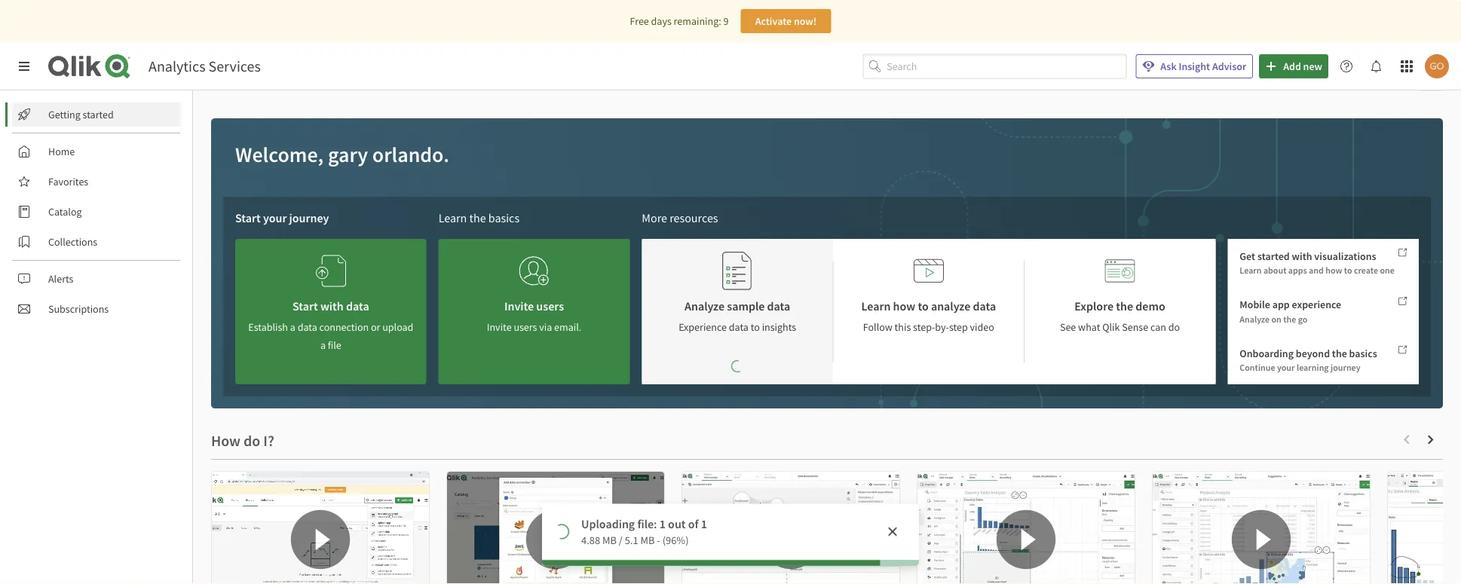 Task type: vqa. For each thing, say whether or not it's contained in the screenshot.
Alerts Push,
no



Task type: describe. For each thing, give the bounding box(es) containing it.
learn the basics
[[439, 210, 520, 226]]

of
[[688, 517, 699, 532]]

connection
[[319, 321, 369, 334]]

get
[[1240, 249, 1256, 263]]

file:
[[638, 517, 657, 532]]

activate
[[756, 14, 792, 28]]

establish
[[248, 321, 288, 334]]

collections
[[48, 235, 97, 249]]

add new
[[1284, 60, 1323, 73]]

via
[[540, 321, 552, 334]]

welcome, gary orlando. main content
[[193, 49, 1462, 585]]

1 vertical spatial users
[[514, 321, 537, 334]]

getting started
[[48, 108, 114, 121]]

how inside get started with visualizations learn about apps and how to create one
[[1326, 265, 1343, 277]]

gary
[[328, 141, 368, 168]]

subscriptions
[[48, 302, 109, 316]]

0 vertical spatial invite
[[505, 299, 534, 314]]

do
[[1169, 321, 1180, 334]]

invite users image
[[519, 251, 549, 291]]

experience
[[1292, 298, 1342, 312]]

0 horizontal spatial your
[[263, 210, 287, 226]]

explore
[[1075, 299, 1114, 314]]

/
[[619, 534, 623, 547]]

started for get
[[1258, 249, 1290, 263]]

resources
[[670, 210, 719, 226]]

explore the demo see what qlik sense can do
[[1060, 299, 1180, 334]]

subscriptions link
[[12, 297, 181, 321]]

insight
[[1179, 60, 1211, 73]]

gary orlando image
[[1426, 54, 1450, 78]]

video
[[970, 321, 995, 334]]

started for getting
[[83, 108, 114, 121]]

data up "connection"
[[346, 299, 369, 314]]

upload
[[383, 321, 414, 334]]

the inside mobile app experience analyze on the go
[[1284, 313, 1297, 325]]

searchbar element
[[863, 54, 1127, 79]]

navigation pane element
[[0, 97, 192, 327]]

ask insight advisor
[[1161, 60, 1247, 73]]

1 horizontal spatial a
[[320, 339, 326, 352]]

learning
[[1297, 362, 1330, 374]]

Search text field
[[887, 54, 1127, 79]]

with inside start with data establish a data connection or upload a file
[[320, 299, 344, 314]]

1 vertical spatial progress bar
[[552, 523, 572, 542]]

ask insight advisor button
[[1136, 54, 1254, 78]]

data inside learn how to analyze data follow this step-by-step video
[[973, 299, 997, 314]]

data up insights at the right of the page
[[768, 299, 791, 314]]

qlik
[[1103, 321, 1120, 334]]

getting started link
[[12, 103, 181, 127]]

ask
[[1161, 60, 1177, 73]]

2 vertical spatial progress bar
[[515, 560, 919, 566]]

to inside analyze sample data experience data to insights
[[751, 321, 760, 334]]

new
[[1304, 60, 1323, 73]]

this
[[895, 321, 911, 334]]

on
[[1272, 313, 1282, 325]]

add new button
[[1260, 54, 1329, 78]]

file
[[328, 339, 342, 352]]

home link
[[12, 140, 181, 164]]

favorites
[[48, 175, 88, 189]]

days
[[651, 14, 672, 28]]

0 vertical spatial basics
[[489, 210, 520, 226]]

alerts link
[[12, 267, 181, 291]]

experience
[[679, 321, 727, 334]]

basics inside onboarding beyond the basics continue your learning journey
[[1350, 347, 1378, 360]]

demo
[[1136, 299, 1166, 314]]

to inside get started with visualizations learn about apps and how to create one
[[1345, 265, 1353, 277]]

out
[[668, 517, 686, 532]]

start with data establish a data connection or upload a file
[[248, 299, 414, 352]]

step-
[[914, 321, 936, 334]]

beyond
[[1296, 347, 1331, 360]]

go
[[1299, 313, 1308, 325]]

how do i create an app? image
[[212, 472, 429, 585]]

services
[[209, 57, 261, 76]]

onboarding beyond the basics continue your learning journey
[[1240, 347, 1378, 374]]

analytics services element
[[149, 57, 261, 76]]

apps
[[1289, 265, 1308, 277]]

collections link
[[12, 230, 181, 254]]

free
[[630, 14, 649, 28]]

0 vertical spatial progress bar
[[730, 359, 745, 374]]

welcome,
[[235, 141, 324, 168]]

2 1 from the left
[[701, 517, 707, 532]]



Task type: locate. For each thing, give the bounding box(es) containing it.
data down the sample
[[729, 321, 749, 334]]

data
[[346, 299, 369, 314], [768, 299, 791, 314], [973, 299, 997, 314], [298, 321, 317, 334], [729, 321, 749, 334]]

1 vertical spatial journey
[[1331, 362, 1361, 374]]

progress bar down analyze sample data experience data to insights
[[730, 359, 745, 374]]

how up this
[[894, 299, 916, 314]]

basics
[[489, 210, 520, 226], [1350, 347, 1378, 360]]

mb left /
[[603, 534, 617, 547]]

welcome, gary orlando.
[[235, 141, 449, 168]]

analyze sample data experience data to insights
[[679, 299, 797, 334]]

favorites link
[[12, 170, 181, 194]]

start down welcome,
[[235, 210, 261, 226]]

learn inside learn how to analyze data follow this step-by-step video
[[862, 299, 891, 314]]

2 vertical spatial to
[[751, 321, 760, 334]]

a right establish
[[290, 321, 296, 334]]

1 vertical spatial how
[[894, 299, 916, 314]]

1 vertical spatial your
[[1278, 362, 1296, 374]]

1 horizontal spatial journey
[[1331, 362, 1361, 374]]

0 vertical spatial started
[[83, 108, 114, 121]]

9
[[724, 14, 729, 28]]

0 vertical spatial learn
[[439, 210, 467, 226]]

0 horizontal spatial mb
[[603, 534, 617, 547]]

learn for learn the basics
[[439, 210, 467, 226]]

1 horizontal spatial basics
[[1350, 347, 1378, 360]]

about
[[1264, 265, 1287, 277]]

your down the onboarding
[[1278, 362, 1296, 374]]

0 horizontal spatial journey
[[289, 210, 329, 226]]

to inside learn how to analyze data follow this step-by-step video
[[918, 299, 929, 314]]

learn how to analyze data follow this step-by-step video
[[862, 299, 997, 334]]

1 vertical spatial start
[[293, 299, 318, 314]]

basics up invite users image
[[489, 210, 520, 226]]

with
[[1292, 249, 1313, 263], [320, 299, 344, 314]]

with up "connection"
[[320, 299, 344, 314]]

1 horizontal spatial analyze
[[1240, 313, 1270, 325]]

1 right of
[[701, 517, 707, 532]]

continue
[[1240, 362, 1276, 374]]

how do i create a visualization? image
[[918, 472, 1135, 585]]

sense
[[1123, 321, 1149, 334]]

orlando.
[[372, 141, 449, 168]]

1 horizontal spatial with
[[1292, 249, 1313, 263]]

2 horizontal spatial to
[[1345, 265, 1353, 277]]

0 horizontal spatial analyze
[[685, 299, 725, 314]]

learn how to analyze data image
[[914, 251, 944, 291]]

how do i load data into an app? image
[[447, 472, 665, 585]]

0 vertical spatial start
[[235, 210, 261, 226]]

1 horizontal spatial start
[[293, 299, 318, 314]]

0 vertical spatial a
[[290, 321, 296, 334]]

analyze
[[931, 299, 971, 314]]

start with data image
[[316, 251, 346, 291]]

mb
[[603, 534, 617, 547], [641, 534, 655, 547]]

how do i use the chart suggestions toggle? image
[[1153, 472, 1371, 585]]

to
[[1345, 265, 1353, 277], [918, 299, 929, 314], [751, 321, 760, 334]]

a left file
[[320, 339, 326, 352]]

now!
[[794, 14, 817, 28]]

the
[[470, 210, 486, 226], [1117, 299, 1134, 314], [1284, 313, 1297, 325], [1333, 347, 1348, 360]]

journey inside onboarding beyond the basics continue your learning journey
[[1331, 362, 1361, 374]]

more
[[642, 210, 668, 226]]

your inside onboarding beyond the basics continue your learning journey
[[1278, 362, 1296, 374]]

learn
[[439, 210, 467, 226], [1240, 265, 1262, 277], [862, 299, 891, 314]]

0 horizontal spatial basics
[[489, 210, 520, 226]]

1 horizontal spatial learn
[[862, 299, 891, 314]]

more resources
[[642, 210, 719, 226]]

invite users invite users via email.
[[487, 299, 582, 334]]

to down the sample
[[751, 321, 760, 334]]

1 horizontal spatial to
[[918, 299, 929, 314]]

progress bar left 5.01
[[552, 523, 572, 542]]

1 vertical spatial learn
[[1240, 265, 1262, 277]]

1 vertical spatial with
[[320, 299, 344, 314]]

users left via
[[514, 321, 537, 334]]

progress bar
[[730, 359, 745, 374], [552, 523, 572, 542], [515, 560, 919, 566]]

activate now! link
[[741, 9, 832, 33]]

start
[[235, 210, 261, 226], [293, 299, 318, 314]]

1 left out
[[660, 517, 666, 532]]

home
[[48, 145, 75, 158]]

to down visualizations
[[1345, 265, 1353, 277]]

follow
[[864, 321, 893, 334]]

your down welcome,
[[263, 210, 287, 226]]

0 vertical spatial how
[[1326, 265, 1343, 277]]

users
[[537, 299, 564, 314], [514, 321, 537, 334]]

invite
[[505, 299, 534, 314], [487, 321, 512, 334]]

mobile
[[1240, 298, 1271, 312]]

explore the demo image
[[1105, 251, 1136, 291]]

start down start with data "image"
[[293, 299, 318, 314]]

0 horizontal spatial how
[[894, 299, 916, 314]]

mobile app experience analyze on the go
[[1240, 298, 1342, 325]]

5.01
[[582, 534, 600, 547]]

learn for learn how to analyze data follow this step-by-step video
[[862, 299, 891, 314]]

0 horizontal spatial a
[[290, 321, 296, 334]]

0 horizontal spatial started
[[83, 108, 114, 121]]

data left "connection"
[[298, 321, 317, 334]]

analyze
[[685, 299, 725, 314], [1240, 313, 1270, 325]]

getting
[[48, 108, 81, 121]]

0 horizontal spatial with
[[320, 299, 344, 314]]

to up step- at bottom
[[918, 299, 929, 314]]

add
[[1284, 60, 1302, 73]]

data up video
[[973, 299, 997, 314]]

invite down invite users image
[[505, 299, 534, 314]]

can
[[1151, 321, 1167, 334]]

1 horizontal spatial your
[[1278, 362, 1296, 374]]

learn inside get started with visualizations learn about apps and how to create one
[[1240, 265, 1262, 277]]

analyze up experience
[[685, 299, 725, 314]]

how right and
[[1326, 265, 1343, 277]]

users up via
[[537, 299, 564, 314]]

1 vertical spatial a
[[320, 339, 326, 352]]

start for with
[[293, 299, 318, 314]]

started inside get started with visualizations learn about apps and how to create one
[[1258, 249, 1290, 263]]

1 horizontal spatial mb
[[641, 534, 655, 547]]

0 vertical spatial to
[[1345, 265, 1353, 277]]

1 1 from the left
[[660, 517, 666, 532]]

create
[[1355, 265, 1379, 277]]

what
[[1079, 321, 1101, 334]]

-
[[657, 534, 661, 547]]

1 vertical spatial to
[[918, 299, 929, 314]]

analyze inside mobile app experience analyze on the go
[[1240, 313, 1270, 325]]

close sidebar menu image
[[18, 60, 30, 72]]

2 vertical spatial learn
[[862, 299, 891, 314]]

the inside explore the demo see what qlik sense can do
[[1117, 299, 1134, 314]]

catalog link
[[12, 200, 181, 224]]

onboarding
[[1240, 347, 1294, 360]]

0 horizontal spatial 1
[[660, 517, 666, 532]]

1 horizontal spatial started
[[1258, 249, 1290, 263]]

progress bar down of
[[515, 560, 919, 566]]

0 vertical spatial with
[[1292, 249, 1313, 263]]

start your journey
[[235, 210, 329, 226]]

uploading file: 1 out of 1 5.01 mb / 5.1 mb - (98%)
[[582, 517, 707, 547]]

started up about
[[1258, 249, 1290, 263]]

with up apps
[[1292, 249, 1313, 263]]

activate now!
[[756, 14, 817, 28]]

0 horizontal spatial to
[[751, 321, 760, 334]]

1 horizontal spatial how
[[1326, 265, 1343, 277]]

1 vertical spatial invite
[[487, 321, 512, 334]]

1 vertical spatial started
[[1258, 249, 1290, 263]]

step
[[950, 321, 968, 334]]

5.1
[[625, 534, 639, 547]]

advisor
[[1213, 60, 1247, 73]]

by-
[[936, 321, 950, 334]]

1 vertical spatial basics
[[1350, 347, 1378, 360]]

start inside start with data establish a data connection or upload a file
[[293, 299, 318, 314]]

uploading
[[582, 517, 635, 532]]

journey up start with data "image"
[[289, 210, 329, 226]]

started right getting
[[83, 108, 114, 121]]

basics right beyond
[[1350, 347, 1378, 360]]

remaining:
[[674, 14, 722, 28]]

catalog
[[48, 205, 82, 219]]

your
[[263, 210, 287, 226], [1278, 362, 1296, 374]]

0 vertical spatial users
[[537, 299, 564, 314]]

with inside get started with visualizations learn about apps and how to create one
[[1292, 249, 1313, 263]]

alerts
[[48, 272, 74, 286]]

analytics
[[149, 57, 206, 76]]

app
[[1273, 298, 1290, 312]]

0 horizontal spatial start
[[235, 210, 261, 226]]

analytics services
[[149, 57, 261, 76]]

2 horizontal spatial learn
[[1240, 265, 1262, 277]]

2 mb from the left
[[641, 534, 655, 547]]

get started with visualizations learn about apps and how to create one
[[1240, 249, 1395, 277]]

analyze down "mobile"
[[1240, 313, 1270, 325]]

sample
[[727, 299, 765, 314]]

or
[[371, 321, 380, 334]]

email.
[[554, 321, 582, 334]]

free days remaining: 9
[[630, 14, 729, 28]]

mb left -
[[641, 534, 655, 547]]

1 mb from the left
[[603, 534, 617, 547]]

journey right learning
[[1331, 362, 1361, 374]]

0 horizontal spatial learn
[[439, 210, 467, 226]]

started inside navigation pane element
[[83, 108, 114, 121]]

start for your
[[235, 210, 261, 226]]

analyze inside analyze sample data experience data to insights
[[685, 299, 725, 314]]

insights
[[762, 321, 797, 334]]

0 vertical spatial journey
[[289, 210, 329, 226]]

visualizations
[[1315, 249, 1377, 263]]

1 horizontal spatial 1
[[701, 517, 707, 532]]

analyze sample data image
[[723, 251, 753, 291]]

one
[[1381, 265, 1395, 277]]

(98%)
[[663, 534, 689, 547]]

invite left via
[[487, 321, 512, 334]]

how inside learn how to analyze data follow this step-by-step video
[[894, 299, 916, 314]]

the inside onboarding beyond the basics continue your learning journey
[[1333, 347, 1348, 360]]

0 vertical spatial your
[[263, 210, 287, 226]]

see
[[1060, 321, 1077, 334]]

and
[[1310, 265, 1324, 277]]

how do i define data associations? image
[[683, 472, 900, 585]]



